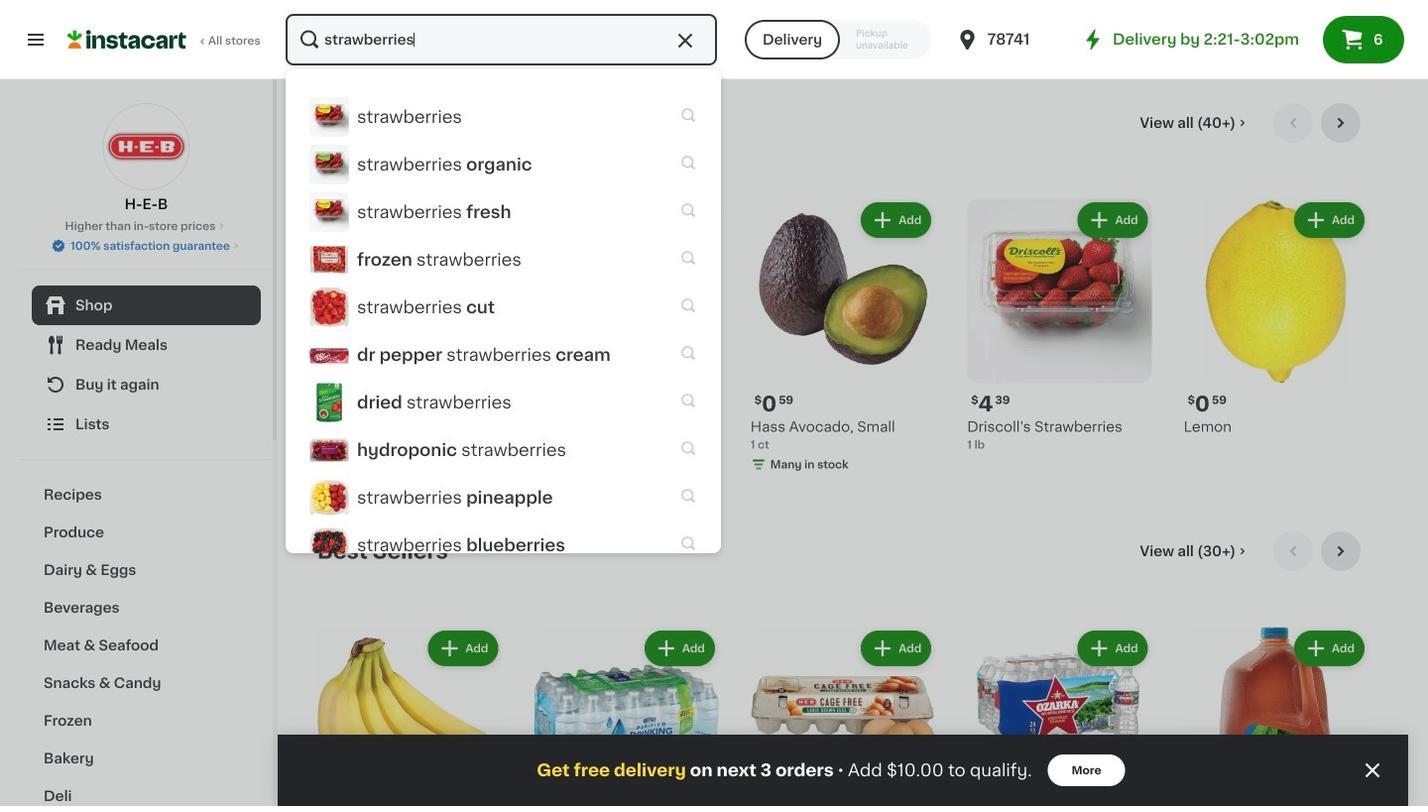 Task type: locate. For each thing, give the bounding box(es) containing it.
1 vertical spatial item carousel region
[[318, 532, 1369, 807]]

instacart logo image
[[67, 28, 187, 52]]

search list box
[[302, 93, 705, 578]]

item carousel region
[[318, 103, 1369, 508], [318, 532, 1369, 807]]

0 vertical spatial item carousel region
[[318, 103, 1369, 508]]

product group
[[318, 198, 502, 469], [534, 198, 719, 469], [751, 198, 936, 477], [968, 198, 1153, 453], [1184, 198, 1369, 437], [318, 627, 502, 807], [534, 627, 719, 807], [751, 627, 936, 807], [968, 627, 1153, 807], [1184, 627, 1369, 807]]

Search field
[[286, 14, 717, 65]]

None search field
[[284, 12, 719, 67]]

treatment tracker modal dialog
[[278, 735, 1409, 807]]

$2.07 each (estimated) element
[[534, 391, 719, 417]]

main content
[[278, 79, 1409, 807]]



Task type: describe. For each thing, give the bounding box(es) containing it.
h-e-b logo image
[[103, 103, 190, 191]]

2 item carousel region from the top
[[318, 532, 1369, 807]]

1 item carousel region from the top
[[318, 103, 1369, 508]]

service type group
[[745, 20, 932, 60]]

$1.70 each (estimated) element
[[318, 391, 502, 417]]



Task type: vqa. For each thing, say whether or not it's contained in the screenshot.
Road
no



